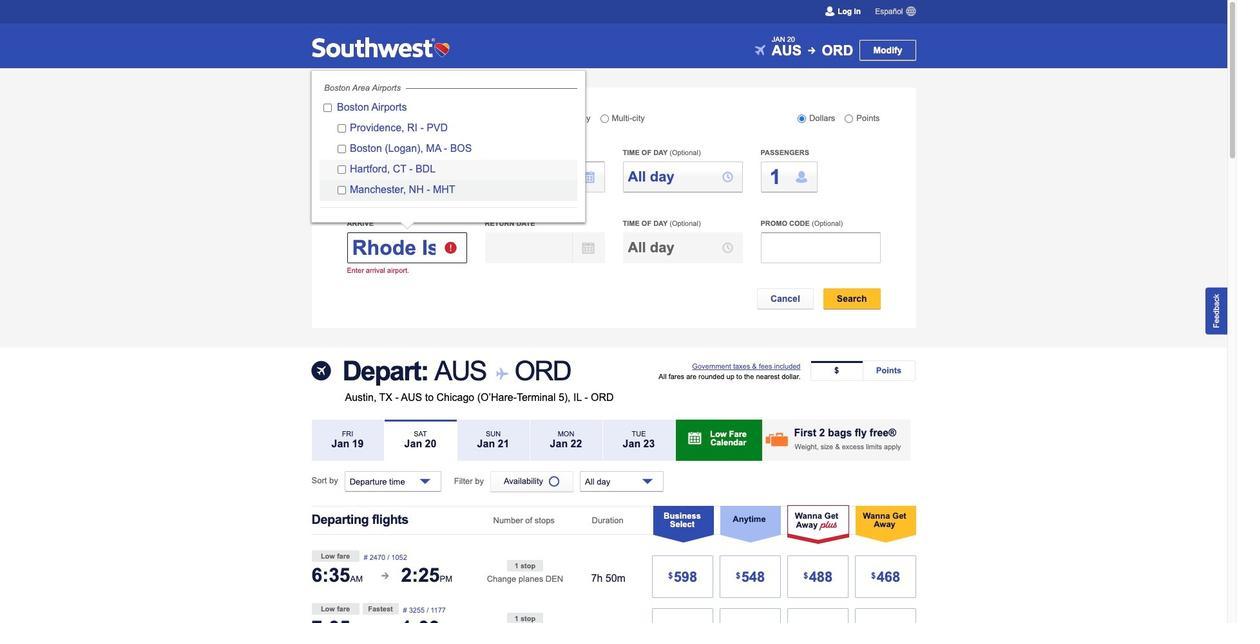 Task type: vqa. For each thing, say whether or not it's contained in the screenshot.
right 2,
no



Task type: locate. For each thing, give the bounding box(es) containing it.
list box
[[320, 77, 577, 201]]

None checkbox
[[338, 186, 346, 195]]

Depart Date in mm/dd/yyyy format, valid dates from Jan 19, 2024 to Oct 2, 2024. To use a date picker press the down arrow. text field
[[485, 162, 605, 193]]

, this is the lowest fare element
[[312, 551, 359, 563], [312, 604, 359, 615]]

option
[[320, 160, 577, 180], [320, 180, 577, 201]]

None text field
[[347, 233, 467, 264], [761, 233, 881, 264], [347, 233, 467, 264], [761, 233, 881, 264]]

, this is the fastest flight element
[[362, 604, 399, 615]]

None text field
[[623, 162, 743, 193], [623, 233, 743, 264], [623, 162, 743, 193], [623, 233, 743, 264]]

None radio
[[600, 115, 609, 123]]

1 vertical spatial , this is the lowest fare element
[[312, 604, 359, 615]]

to image
[[494, 367, 507, 381]]

list
[[810, 361, 915, 381]]

None radio
[[798, 115, 806, 123], [845, 115, 853, 123], [798, 115, 806, 123], [845, 115, 853, 123]]

Return date in mm/dd/yyyy format, valid dates from Jan 19, 2024 to Oct 2, 2024. To use a date picker press the down arrow.Enter return date. text field
[[485, 233, 605, 264]]

0 vertical spatial , this is the lowest fare element
[[312, 551, 359, 563]]

1 , this is the lowest fare element from the top
[[312, 551, 359, 563]]

Display only available flights. button
[[490, 472, 574, 492]]

banner
[[0, 0, 1228, 348]]

Filter by time of day text field
[[580, 472, 664, 492]]

None checkbox
[[323, 104, 332, 112], [338, 124, 346, 133], [338, 145, 346, 153], [338, 166, 346, 174], [323, 104, 332, 112], [338, 124, 346, 133], [338, 145, 346, 153], [338, 166, 346, 174]]

2 , this is the lowest fare element from the top
[[312, 604, 359, 615]]



Task type: describe. For each thing, give the bounding box(es) containing it.
2 option from the top
[[320, 180, 577, 201]]

to image
[[808, 47, 815, 54]]

1 option from the top
[[320, 160, 577, 180]]

sat jan 20 element
[[384, 420, 457, 461]]

none checkbox inside option
[[338, 186, 346, 195]]

Passengers count. Opens flyout. text field
[[761, 162, 817, 193]]

Sort results by text field
[[345, 472, 441, 492]]



